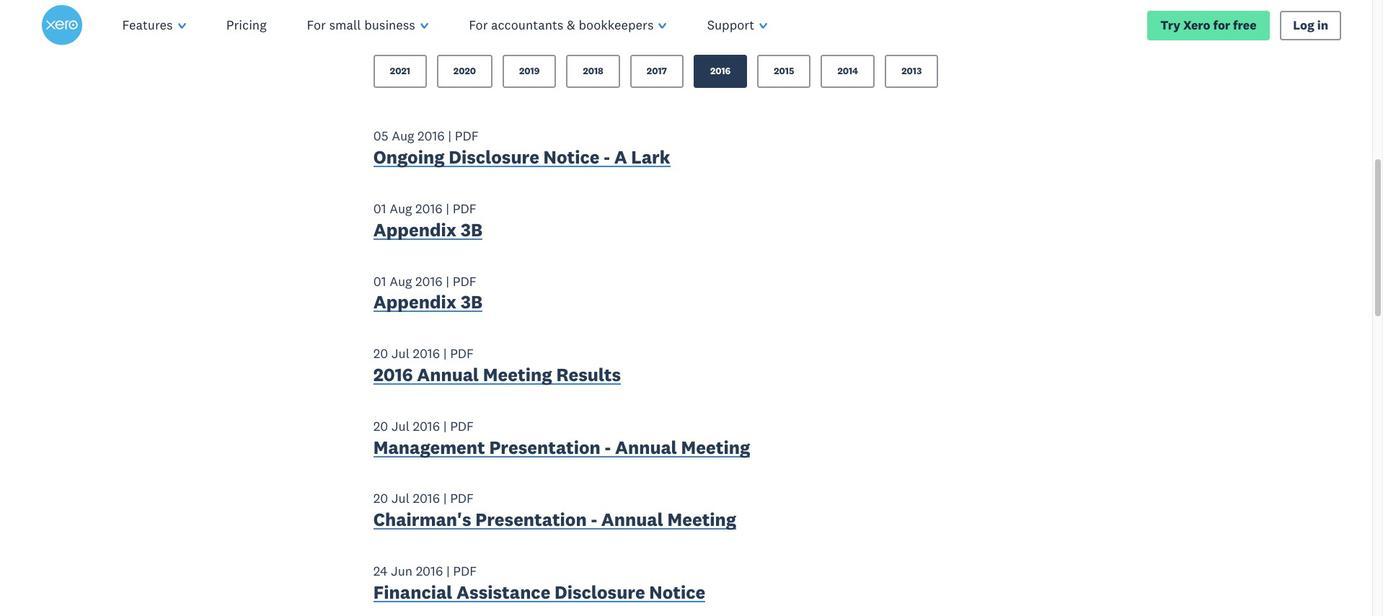Task type: vqa. For each thing, say whether or not it's contained in the screenshot.


Task type: locate. For each thing, give the bounding box(es) containing it.
0 vertical spatial 3b
[[461, 218, 483, 241]]

01
[[374, 201, 386, 217], [374, 273, 386, 290]]

chairman's presentation - annual meeting link
[[374, 509, 737, 535]]

20 inside 20 jul 2016 | pdf 2016 annual meeting results
[[374, 346, 388, 362]]

2 vertical spatial -
[[591, 509, 597, 532]]

for inside dropdown button
[[307, 17, 326, 33]]

| inside 20 jul 2016 | pdf chairman's presentation - annual meeting
[[443, 491, 447, 507]]

pdf inside 24 jun 2016 | pdf financial assistance disclosure notice
[[453, 563, 477, 580]]

pdf for chairman's presentation - annual meeting link
[[450, 491, 474, 507]]

1 vertical spatial notice
[[649, 581, 706, 604]]

1 vertical spatial annual
[[615, 436, 677, 459]]

| inside 20 jul 2016 | pdf 2016 annual meeting results
[[443, 346, 447, 362]]

1 vertical spatial appendix 3b link
[[374, 291, 483, 317]]

pdf
[[455, 128, 479, 145], [453, 201, 477, 217], [453, 273, 477, 290], [450, 346, 474, 362], [450, 418, 474, 435], [450, 491, 474, 507], [453, 563, 477, 580]]

| inside 05 aug 2016 | pdf ongoing disclosure notice - a lark
[[448, 128, 452, 145]]

annual inside '20 jul 2016 | pdf management presentation  - annual meeting'
[[615, 436, 677, 459]]

- inside '20 jul 2016 | pdf management presentation  - annual meeting'
[[605, 436, 611, 459]]

2 for from the left
[[469, 17, 488, 33]]

appendix 3b link
[[374, 218, 483, 245], [374, 291, 483, 317]]

20 for 2016
[[374, 346, 388, 362]]

- for chairman's
[[591, 509, 597, 532]]

-
[[604, 146, 610, 169], [605, 436, 611, 459], [591, 509, 597, 532]]

for right year on the left top of page
[[469, 17, 488, 33]]

2016 inside '20 jul 2016 | pdf management presentation  - annual meeting'
[[413, 418, 440, 435]]

| inside '20 jul 2016 | pdf management presentation  - annual meeting'
[[443, 418, 447, 435]]

for
[[307, 17, 326, 33], [469, 17, 488, 33]]

1 01 from the top
[[374, 201, 386, 217]]

meeting inside 20 jul 2016 | pdf chairman's presentation - annual meeting
[[668, 509, 737, 532]]

financial
[[374, 581, 453, 604]]

a
[[614, 146, 627, 169]]

0 vertical spatial annual
[[417, 364, 479, 387]]

meeting inside '20 jul 2016 | pdf management presentation  - annual meeting'
[[681, 436, 751, 459]]

1 01 aug 2016 | pdf appendix 3b from the top
[[374, 201, 483, 241]]

2016 button
[[694, 55, 748, 88]]

ongoing disclosure notice - a lark link
[[374, 146, 671, 172]]

accountants
[[491, 17, 564, 33]]

2 vertical spatial jul
[[392, 491, 410, 507]]

for small business
[[307, 17, 415, 33]]

| inside 24 jun 2016 | pdf financial assistance disclosure notice
[[446, 563, 450, 580]]

0 horizontal spatial for
[[307, 17, 326, 33]]

jul inside 20 jul 2016 | pdf 2016 annual meeting results
[[392, 346, 410, 362]]

- inside 05 aug 2016 | pdf ongoing disclosure notice - a lark
[[604, 146, 610, 169]]

annual inside 20 jul 2016 | pdf chairman's presentation - annual meeting
[[602, 509, 663, 532]]

0 vertical spatial disclosure
[[449, 146, 539, 169]]

try xero for free
[[1161, 17, 1257, 33]]

jul for 2016
[[392, 346, 410, 362]]

2 20 from the top
[[374, 418, 388, 435]]

0 vertical spatial jul
[[392, 346, 410, 362]]

pdf inside '20 jul 2016 | pdf management presentation  - annual meeting'
[[450, 418, 474, 435]]

notice inside 05 aug 2016 | pdf ongoing disclosure notice - a lark
[[544, 146, 600, 169]]

| for the financial assistance disclosure notice link
[[446, 563, 450, 580]]

meeting
[[483, 364, 552, 387], [681, 436, 751, 459], [668, 509, 737, 532]]

1 horizontal spatial for
[[469, 17, 488, 33]]

pdf for 2016 annual meeting results "link"
[[450, 346, 474, 362]]

1 horizontal spatial notice
[[649, 581, 706, 604]]

presentation for management
[[489, 436, 601, 459]]

1 vertical spatial 01 aug 2016 | pdf appendix 3b
[[374, 273, 483, 314]]

presentation inside 20 jul 2016 | pdf chairman's presentation - annual meeting
[[476, 509, 587, 532]]

1 appendix 3b link from the top
[[374, 218, 483, 245]]

jul inside 20 jul 2016 | pdf chairman's presentation - annual meeting
[[392, 491, 410, 507]]

1 jul from the top
[[392, 346, 410, 362]]

2 01 aug 2016 | pdf appendix 3b from the top
[[374, 273, 483, 314]]

1 vertical spatial meeting
[[681, 436, 751, 459]]

presentation
[[489, 436, 601, 459], [476, 509, 587, 532]]

jul inside '20 jul 2016 | pdf management presentation  - annual meeting'
[[392, 418, 410, 435]]

3 20 from the top
[[374, 491, 388, 507]]

jul
[[392, 346, 410, 362], [392, 418, 410, 435], [392, 491, 410, 507]]

20
[[374, 346, 388, 362], [374, 418, 388, 435], [374, 491, 388, 507]]

0 vertical spatial meeting
[[483, 364, 552, 387]]

2 vertical spatial aug
[[390, 273, 412, 290]]

presentation up 20 jul 2016 | pdf chairman's presentation - annual meeting on the bottom of page
[[489, 436, 601, 459]]

1 vertical spatial 20
[[374, 418, 388, 435]]

0 vertical spatial 01 aug 2016 | pdf appendix 3b
[[374, 201, 483, 241]]

0 vertical spatial appendix
[[374, 218, 457, 241]]

pdf inside 05 aug 2016 | pdf ongoing disclosure notice - a lark
[[455, 128, 479, 145]]

20 inside '20 jul 2016 | pdf management presentation  - annual meeting'
[[374, 418, 388, 435]]

- inside 20 jul 2016 | pdf chairman's presentation - annual meeting
[[591, 509, 597, 532]]

01 aug 2016 | pdf appendix 3b
[[374, 201, 483, 241], [374, 273, 483, 314]]

for for for small business
[[307, 17, 326, 33]]

0 vertical spatial 01
[[374, 201, 386, 217]]

20 inside 20 jul 2016 | pdf chairman's presentation - annual meeting
[[374, 491, 388, 507]]

1 vertical spatial disclosure
[[555, 581, 645, 604]]

2 vertical spatial 20
[[374, 491, 388, 507]]

presentation inside '20 jul 2016 | pdf management presentation  - annual meeting'
[[489, 436, 601, 459]]

1 vertical spatial appendix
[[374, 291, 457, 314]]

|
[[448, 128, 452, 145], [446, 201, 450, 217], [446, 273, 450, 290], [443, 346, 447, 362], [443, 418, 447, 435], [443, 491, 447, 507], [446, 563, 450, 580]]

3 jul from the top
[[392, 491, 410, 507]]

for inside dropdown button
[[469, 17, 488, 33]]

lark
[[631, 146, 671, 169]]

2017 button
[[630, 55, 684, 88]]

0 vertical spatial presentation
[[489, 436, 601, 459]]

pdf inside 20 jul 2016 | pdf 2016 annual meeting results
[[450, 346, 474, 362]]

aug
[[392, 128, 414, 145], [390, 201, 412, 217], [390, 273, 412, 290]]

0 vertical spatial aug
[[392, 128, 414, 145]]

1 20 from the top
[[374, 346, 388, 362]]

a
[[419, 19, 426, 35]]

2019 button
[[503, 55, 556, 88]]

annual
[[417, 364, 479, 387], [615, 436, 677, 459], [602, 509, 663, 532]]

05
[[374, 128, 389, 145]]

ongoing
[[374, 146, 445, 169]]

0 vertical spatial -
[[604, 146, 610, 169]]

2016 inside 05 aug 2016 | pdf ongoing disclosure notice - a lark
[[418, 128, 445, 145]]

0 horizontal spatial disclosure
[[449, 146, 539, 169]]

1 vertical spatial 3b
[[461, 291, 483, 314]]

1 vertical spatial aug
[[390, 201, 412, 217]]

2 jul from the top
[[392, 418, 410, 435]]

management presentation  - annual meeting link
[[374, 436, 751, 463]]

2 vertical spatial annual
[[602, 509, 663, 532]]

1 appendix from the top
[[374, 218, 457, 241]]

0 vertical spatial notice
[[544, 146, 600, 169]]

meeting for management presentation  - annual meeting
[[681, 436, 751, 459]]

2014 button
[[821, 55, 875, 88]]

1 for from the left
[[307, 17, 326, 33]]

notice inside 24 jun 2016 | pdf financial assistance disclosure notice
[[649, 581, 706, 604]]

annual for chairman's presentation - annual meeting
[[602, 509, 663, 532]]

0 horizontal spatial notice
[[544, 146, 600, 169]]

pdf inside 20 jul 2016 | pdf chairman's presentation - annual meeting
[[450, 491, 474, 507]]

2020 button
[[437, 55, 493, 88]]

2016 inside button
[[711, 65, 731, 77]]

appendix
[[374, 218, 457, 241], [374, 291, 457, 314]]

jun
[[391, 563, 413, 580]]

pricing
[[226, 17, 267, 33]]

2 01 from the top
[[374, 273, 386, 290]]

0 vertical spatial 20
[[374, 346, 388, 362]]

1 vertical spatial presentation
[[476, 509, 587, 532]]

financial assistance disclosure notice link
[[374, 581, 706, 608]]

0 vertical spatial appendix 3b link
[[374, 218, 483, 245]]

24 jun 2016 | pdf financial assistance disclosure notice
[[374, 563, 706, 604]]

for left small
[[307, 17, 326, 33]]

support button
[[687, 0, 788, 50]]

try
[[1161, 17, 1181, 33]]

disclosure
[[449, 146, 539, 169], [555, 581, 645, 604]]

1 vertical spatial jul
[[392, 418, 410, 435]]

presentation up 24 jun 2016 | pdf financial assistance disclosure notice
[[476, 509, 587, 532]]

2014
[[838, 65, 859, 77]]

features button
[[102, 0, 206, 50]]

disclosure inside 05 aug 2016 | pdf ongoing disclosure notice - a lark
[[449, 146, 539, 169]]

1 vertical spatial -
[[605, 436, 611, 459]]

pdf for ongoing disclosure notice - a lark link
[[455, 128, 479, 145]]

1 horizontal spatial disclosure
[[555, 581, 645, 604]]

notice
[[544, 146, 600, 169], [649, 581, 706, 604]]

2019
[[519, 65, 540, 77]]

2016
[[711, 65, 731, 77], [418, 128, 445, 145], [416, 201, 443, 217], [416, 273, 443, 290], [413, 346, 440, 362], [374, 364, 413, 387], [413, 418, 440, 435], [413, 491, 440, 507], [416, 563, 443, 580]]

2 3b from the top
[[461, 291, 483, 314]]

1 vertical spatial 01
[[374, 273, 386, 290]]

2 vertical spatial meeting
[[668, 509, 737, 532]]

presentation for chairman's
[[476, 509, 587, 532]]

try xero for free link
[[1148, 10, 1270, 40]]

3b
[[461, 218, 483, 241], [461, 291, 483, 314]]



Task type: describe. For each thing, give the bounding box(es) containing it.
pdf for the financial assistance disclosure notice link
[[453, 563, 477, 580]]

2013 button
[[885, 55, 939, 88]]

2 appendix from the top
[[374, 291, 457, 314]]

for for for accountants & bookkeepers
[[469, 17, 488, 33]]

05 aug 2016 | pdf ongoing disclosure notice - a lark
[[374, 128, 671, 169]]

pricing link
[[206, 0, 287, 50]]

for
[[1214, 17, 1231, 33]]

in
[[1318, 17, 1329, 33]]

features
[[122, 17, 173, 33]]

jul for chairman's
[[392, 491, 410, 507]]

2021 button
[[374, 55, 427, 88]]

jul for management
[[392, 418, 410, 435]]

20 jul 2016 | pdf 2016 annual meeting results
[[374, 346, 621, 387]]

2018 button
[[567, 55, 620, 88]]

2016 inside 24 jun 2016 | pdf financial assistance disclosure notice
[[416, 563, 443, 580]]

meeting inside 20 jul 2016 | pdf 2016 annual meeting results
[[483, 364, 552, 387]]

1 3b from the top
[[461, 218, 483, 241]]

year
[[429, 19, 455, 35]]

&
[[567, 17, 576, 33]]

xero
[[1184, 17, 1211, 33]]

assistance
[[457, 581, 551, 604]]

2015 button
[[758, 55, 811, 88]]

xero homepage image
[[42, 5, 82, 45]]

chairman's
[[374, 509, 471, 532]]

20 for management
[[374, 418, 388, 435]]

log in link
[[1280, 10, 1342, 40]]

annual for management presentation  - annual meeting
[[615, 436, 677, 459]]

| for management presentation  - annual meeting link at the bottom of the page
[[443, 418, 447, 435]]

| for ongoing disclosure notice - a lark link
[[448, 128, 452, 145]]

2015
[[774, 65, 795, 77]]

20 jul 2016 | pdf chairman's presentation - annual meeting
[[374, 491, 737, 532]]

| for chairman's presentation - annual meeting link
[[443, 491, 447, 507]]

disclosure inside 24 jun 2016 | pdf financial assistance disclosure notice
[[555, 581, 645, 604]]

2021
[[390, 65, 410, 77]]

bookkeepers
[[579, 17, 654, 33]]

support
[[707, 17, 755, 33]]

2018
[[583, 65, 604, 77]]

log
[[1294, 17, 1315, 33]]

24
[[374, 563, 388, 580]]

20 for chairman's
[[374, 491, 388, 507]]

20 jul 2016 | pdf management presentation  - annual meeting
[[374, 418, 751, 459]]

2016 inside 20 jul 2016 | pdf chairman's presentation - annual meeting
[[413, 491, 440, 507]]

business
[[364, 17, 415, 33]]

2013
[[902, 65, 922, 77]]

2017
[[647, 65, 667, 77]]

meeting for chairman's presentation - annual meeting
[[668, 509, 737, 532]]

choose
[[374, 19, 416, 35]]

log in
[[1294, 17, 1329, 33]]

choose a year
[[374, 19, 455, 35]]

| for 2016 annual meeting results "link"
[[443, 346, 447, 362]]

- for management
[[605, 436, 611, 459]]

2016 annual meeting results link
[[374, 364, 621, 390]]

2 appendix 3b link from the top
[[374, 291, 483, 317]]

aug inside 05 aug 2016 | pdf ongoing disclosure notice - a lark
[[392, 128, 414, 145]]

for accountants & bookkeepers button
[[449, 0, 687, 50]]

for accountants & bookkeepers
[[469, 17, 654, 33]]

for small business button
[[287, 0, 449, 50]]

results
[[556, 364, 621, 387]]

free
[[1234, 17, 1257, 33]]

2020
[[454, 65, 476, 77]]

pdf for management presentation  - annual meeting link at the bottom of the page
[[450, 418, 474, 435]]

management
[[374, 436, 485, 459]]

annual inside 20 jul 2016 | pdf 2016 annual meeting results
[[417, 364, 479, 387]]

small
[[329, 17, 361, 33]]



